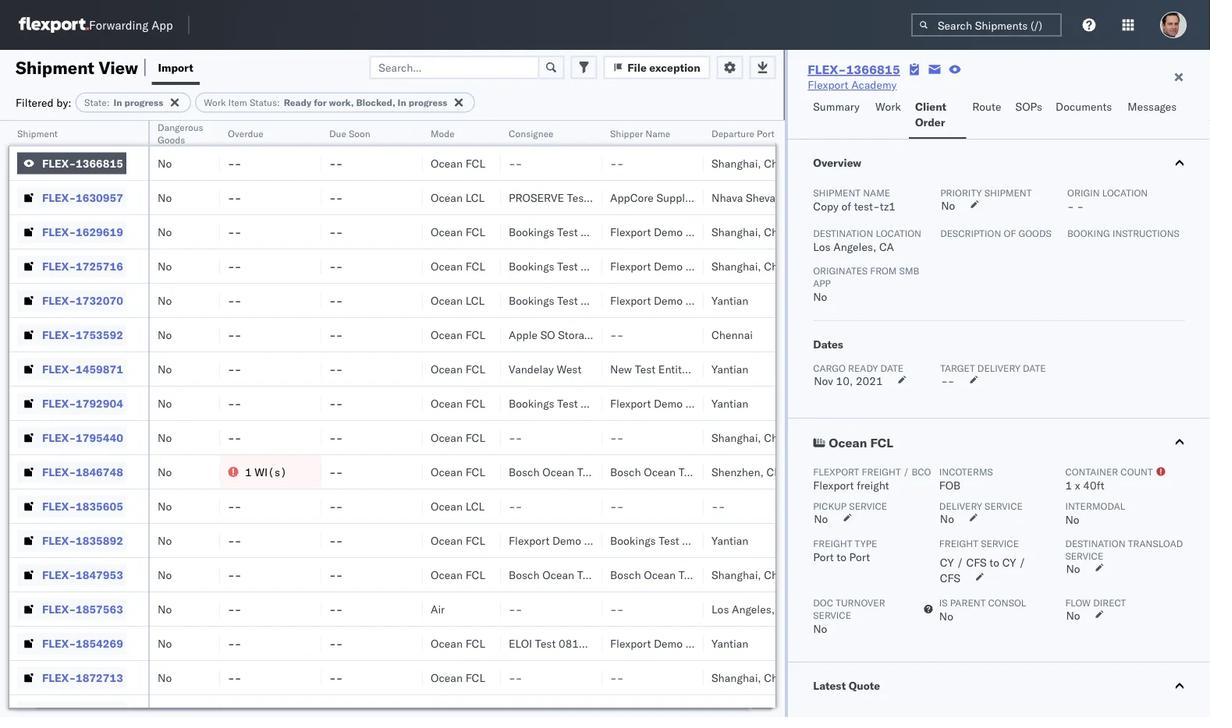 Task type: describe. For each thing, give the bounding box(es) containing it.
sops button
[[1009, 93, 1049, 139]]

shanghai, for flex-1847953
[[712, 568, 761, 582]]

freight for freight type port to port
[[813, 538, 852, 550]]

india
[[782, 191, 807, 204]]

departure
[[712, 128, 754, 139]]

los angeles, ca
[[712, 603, 793, 616]]

summary
[[813, 100, 860, 114]]

shipper for flex-1629619
[[686, 225, 724, 239]]

4 resize handle column header from the left
[[404, 121, 423, 718]]

shipment button
[[9, 124, 133, 140]]

latest quote button
[[788, 663, 1210, 710]]

Search Shipments (/) text field
[[911, 13, 1062, 37]]

no inside intermodal no
[[1065, 513, 1080, 527]]

goods
[[158, 134, 185, 146]]

flex- for the flex-1872713 'button'
[[42, 671, 76, 685]]

origin location - -
[[1067, 187, 1148, 213]]

state : in progress
[[84, 97, 163, 108]]

shanghai, for flex-1366815
[[712, 156, 761, 170]]

apple
[[509, 328, 538, 342]]

smb
[[899, 265, 919, 277]]

yantian for flex-1835892
[[712, 534, 749, 548]]

ocean lcl for proserve test account
[[431, 191, 485, 204]]

appcore supply ltd
[[610, 191, 709, 204]]

2 : from the left
[[277, 97, 280, 108]]

flex-1459871 button
[[17, 359, 126, 380]]

service inside destination transload service
[[1065, 550, 1104, 562]]

flex- for flex-1846748 button
[[42, 465, 76, 479]]

pickup
[[813, 501, 847, 512]]

from
[[870, 265, 897, 277]]

vandelay
[[509, 362, 554, 376]]

fcl inside button
[[870, 435, 893, 451]]

is
[[939, 597, 948, 609]]

flexport academy link
[[808, 77, 897, 93]]

resize handle column header for shipment
[[130, 121, 148, 718]]

new test entity 2
[[610, 362, 697, 376]]

file
[[628, 60, 647, 74]]

ocean for 1725716
[[431, 259, 463, 273]]

ocean fcl for flex-1366815
[[431, 156, 485, 170]]

flex-1366815 inside button
[[42, 156, 123, 170]]

originates
[[813, 265, 868, 277]]

fcl for flex-1835892
[[466, 534, 485, 548]]

1 for 1 x 40ft
[[1065, 479, 1072, 493]]

dates
[[813, 338, 843, 352]]

ocean fcl for flex-1725716
[[431, 259, 485, 273]]

1 wi(s)
[[245, 465, 287, 479]]

west
[[557, 362, 582, 376]]

ocean for 1846748
[[431, 465, 463, 479]]

2 horizontal spatial /
[[1019, 556, 1026, 570]]

count
[[1121, 466, 1153, 478]]

flex- for flex-1725716 button
[[42, 259, 76, 273]]

import button
[[152, 50, 200, 85]]

resize handle column header for mode
[[482, 121, 501, 718]]

/ inside flexport freight / bco flexport freight
[[903, 466, 909, 478]]

china for flex-1795440
[[764, 431, 793, 445]]

ocean for 1732070
[[431, 294, 463, 307]]

china for flex-1872713
[[764, 671, 793, 685]]

flex- for flex-1629619 button
[[42, 225, 76, 239]]

1 horizontal spatial /
[[957, 556, 964, 570]]

supply
[[657, 191, 690, 204]]

flex-1835892 button
[[17, 530, 126, 552]]

consignee for flex-1792904
[[581, 397, 633, 410]]

route
[[972, 100, 1001, 114]]

location for los angeles, ca
[[876, 227, 921, 239]]

fcl for flex-1629619
[[466, 225, 485, 239]]

storage
[[558, 328, 596, 342]]

flex- for flex-1847953 button at the left bottom of page
[[42, 568, 76, 582]]

flex-1629619 button
[[17, 221, 126, 243]]

flex-1835605 button
[[17, 496, 126, 518]]

bookings for flex-1629619
[[509, 225, 554, 239]]

shanghai, china for flex-1795440
[[712, 431, 793, 445]]

ocean for 1795440
[[431, 431, 463, 445]]

fcl for flex-1795440
[[466, 431, 485, 445]]

1 in from the left
[[113, 97, 122, 108]]

flex- for flex-1792904 button
[[42, 397, 76, 410]]

1854269
[[76, 637, 123, 651]]

ocean for 1366815
[[431, 156, 463, 170]]

flex- for flex-1795440 button
[[42, 431, 76, 445]]

ocean for 1854269
[[431, 637, 463, 651]]

port inside button
[[757, 128, 775, 139]]

consignee for flex-1725716
[[581, 259, 633, 273]]

los inside destination location los angeles, ca
[[813, 240, 831, 254]]

by:
[[56, 96, 71, 109]]

parent
[[950, 597, 986, 609]]

china for flex-1366815
[[764, 156, 793, 170]]

fcl for flex-1792904
[[466, 397, 485, 410]]

shipment for shipment
[[17, 128, 58, 139]]

2 cy from the left
[[1002, 556, 1016, 570]]

flex- up flexport academy
[[808, 62, 846, 77]]

sheva,
[[746, 191, 779, 204]]

1 horizontal spatial port
[[813, 551, 834, 565]]

import
[[158, 60, 193, 74]]

shipper for flex-1732070
[[686, 294, 724, 307]]

1 progress from the left
[[124, 97, 163, 108]]

ocean fcl for flex-1459871
[[431, 362, 485, 376]]

ocean fcl for flex-1872713
[[431, 671, 485, 685]]

doc
[[813, 597, 833, 609]]

yantian for flex-1459871
[[712, 362, 749, 376]]

consignee for flex-1629619
[[581, 225, 633, 239]]

copy
[[813, 200, 839, 213]]

bookings for flex-1725716
[[509, 259, 554, 273]]

1835605
[[76, 500, 123, 513]]

flex- for flex-1630957 button
[[42, 191, 76, 204]]

bookings test consignee for flex-1629619
[[509, 225, 633, 239]]

delivery service
[[939, 501, 1023, 512]]

priority
[[940, 187, 982, 199]]

1846748
[[76, 465, 123, 479]]

shenzhen, china
[[712, 465, 796, 479]]

chennai
[[712, 328, 753, 342]]

is parent consol no
[[939, 597, 1026, 624]]

name for shipment name copy of test-tz1
[[863, 187, 890, 199]]

destination for service
[[1065, 538, 1126, 550]]

goods
[[1019, 227, 1052, 239]]

ocean fcl for flex-1795440
[[431, 431, 485, 445]]

description of goods
[[940, 227, 1052, 239]]

route button
[[966, 93, 1009, 139]]

fcl for flex-1753592
[[466, 328, 485, 342]]

lcl for proserve
[[466, 191, 485, 204]]

flex- for the flex-1732070 button
[[42, 294, 76, 307]]

lcl for bookings
[[466, 294, 485, 307]]

bookings test consignee for flex-1732070
[[509, 294, 633, 307]]

consol
[[988, 597, 1026, 609]]

nhava sheva, india
[[712, 191, 807, 204]]

shanghai, for flex-1872713
[[712, 671, 761, 685]]

ocean for 1753592
[[431, 328, 463, 342]]

shanghai, china for flex-1872713
[[712, 671, 793, 685]]

delivery
[[978, 362, 1021, 374]]

shanghai, for flex-1629619
[[712, 225, 761, 239]]

flex-1857563
[[42, 603, 123, 616]]

china for flex-1629619
[[764, 225, 793, 239]]

flexport demo shipper co. for 1732070
[[610, 294, 742, 307]]

target
[[940, 362, 975, 374]]

service
[[981, 538, 1019, 550]]

flex-1835892
[[42, 534, 123, 548]]

client order button
[[909, 93, 966, 139]]

demo for 1854269
[[654, 637, 683, 651]]

freight type port to port
[[813, 538, 877, 565]]

due soon
[[329, 128, 370, 139]]

fcl for flex-1725716
[[466, 259, 485, 273]]

shipment view
[[16, 57, 138, 78]]

cy / cfs to cy / cfs
[[940, 556, 1026, 586]]

delivery
[[939, 501, 982, 512]]

co. for 1629619
[[727, 225, 742, 239]]

co. for 1725716
[[727, 259, 742, 273]]

work for work
[[875, 100, 901, 114]]

1 vertical spatial of
[[1004, 227, 1016, 239]]

eloi
[[509, 637, 532, 651]]

ocean for 1835892
[[431, 534, 463, 548]]

lcl for -
[[466, 500, 485, 513]]

shanghai, china for flex-1847953
[[712, 568, 793, 582]]

ocean fcl for flex-1835892
[[431, 534, 485, 548]]

flex-1366815 link
[[808, 62, 900, 77]]

item
[[228, 97, 247, 108]]

flex-1732070
[[42, 294, 123, 307]]

ocean for 1792904
[[431, 397, 463, 410]]

1459871
[[76, 362, 123, 376]]

flex-1795440 button
[[17, 427, 126, 449]]

flexport demo shipper co. for 1792904
[[610, 397, 742, 410]]

shipment name copy of test-tz1
[[813, 187, 896, 213]]

1 : from the left
[[107, 97, 110, 108]]

flex-1732070 button
[[17, 290, 126, 312]]

ocean fcl for flex-1629619
[[431, 225, 485, 239]]

0 horizontal spatial cfs
[[940, 572, 961, 586]]

1 cy from the left
[[940, 556, 954, 570]]

of inside shipment name copy of test-tz1
[[841, 200, 851, 213]]

0 horizontal spatial app
[[151, 18, 173, 32]]

incoterms fob
[[939, 466, 993, 493]]

1630957
[[76, 191, 123, 204]]

ocean for 1629619
[[431, 225, 463, 239]]

ocean inside button
[[829, 435, 867, 451]]

demo for 1732070
[[654, 294, 683, 307]]

blocked,
[[356, 97, 395, 108]]

1792904
[[76, 397, 123, 410]]

0 vertical spatial freight
[[862, 466, 901, 478]]

fcl for flex-1846748
[[466, 465, 485, 479]]

proserve test account
[[509, 191, 632, 204]]

status
[[250, 97, 277, 108]]



Task type: vqa. For each thing, say whether or not it's contained in the screenshot.
Exception: THE 26,
no



Task type: locate. For each thing, give the bounding box(es) containing it.
1 shanghai, china from the top
[[712, 156, 793, 170]]

1 horizontal spatial progress
[[409, 97, 447, 108]]

3 yantian from the top
[[712, 397, 749, 410]]

1 horizontal spatial in
[[398, 97, 406, 108]]

destination down copy
[[813, 227, 873, 239]]

1 horizontal spatial destination
[[1065, 538, 1126, 550]]

0 vertical spatial app
[[151, 18, 173, 32]]

1 vertical spatial name
[[863, 187, 890, 199]]

destination inside destination location los angeles, ca
[[813, 227, 873, 239]]

ca up from
[[879, 240, 894, 254]]

name up the appcore supply ltd
[[646, 128, 670, 139]]

2 yantian from the top
[[712, 362, 749, 376]]

destination down intermodal no
[[1065, 538, 1126, 550]]

freight for freight service
[[939, 538, 978, 550]]

resize handle column header
[[130, 121, 148, 718], [201, 121, 220, 718], [303, 121, 321, 718], [404, 121, 423, 718], [482, 121, 501, 718], [584, 121, 602, 718], [685, 121, 704, 718]]

/ down service
[[1019, 556, 1026, 570]]

to inside cy / cfs to cy / cfs
[[990, 556, 1000, 570]]

service inside doc turnover service
[[813, 610, 851, 621]]

ocean fcl for flex-1753592
[[431, 328, 485, 342]]

flex- down the flex-1459871 button
[[42, 397, 76, 410]]

1 horizontal spatial flex-1366815
[[808, 62, 900, 77]]

ca inside destination location los angeles, ca
[[879, 240, 894, 254]]

flex- inside flex-1795440 button
[[42, 431, 76, 445]]

shanghai, for flex-1795440
[[712, 431, 761, 445]]

ocean fcl
[[431, 156, 485, 170], [431, 225, 485, 239], [431, 259, 485, 273], [431, 328, 485, 342], [431, 362, 485, 376], [431, 397, 485, 410], [431, 431, 485, 445], [829, 435, 893, 451], [431, 465, 485, 479], [431, 534, 485, 548], [431, 568, 485, 582], [431, 637, 485, 651], [431, 671, 485, 685]]

progress up mode in the top of the page
[[409, 97, 447, 108]]

container count
[[1065, 466, 1153, 478]]

dangerous goods button
[[150, 118, 214, 146]]

flex- down flex-1792904 button
[[42, 431, 76, 445]]

3 resize handle column header from the left
[[303, 121, 321, 718]]

flex- down flex-1629619 button
[[42, 259, 76, 273]]

0 horizontal spatial /
[[903, 466, 909, 478]]

location down tz1
[[876, 227, 921, 239]]

of left goods
[[1004, 227, 1016, 239]]

resize handle column header for shipper name
[[685, 121, 704, 718]]

location inside origin location - -
[[1102, 187, 1148, 199]]

shanghai, china for flex-1725716
[[712, 259, 793, 273]]

cargo ready date
[[813, 362, 904, 374]]

0 horizontal spatial :
[[107, 97, 110, 108]]

1835892
[[76, 534, 123, 548]]

vandelay west
[[509, 362, 582, 376]]

1 vertical spatial flex-1366815
[[42, 156, 123, 170]]

port right departure at the right
[[757, 128, 775, 139]]

shanghai, china for flex-1366815
[[712, 156, 793, 170]]

0 horizontal spatial destination
[[813, 227, 873, 239]]

flex- inside flex-1847953 button
[[42, 568, 76, 582]]

cfs down freight service
[[966, 556, 987, 570]]

0 vertical spatial location
[[1102, 187, 1148, 199]]

flex- inside flex-1846748 button
[[42, 465, 76, 479]]

service down the doc
[[813, 610, 851, 621]]

5 yantian from the top
[[712, 637, 749, 651]]

co. for 1792904
[[727, 397, 742, 410]]

flex- for flex-1854269 button
[[42, 637, 76, 651]]

/
[[903, 466, 909, 478], [957, 556, 964, 570], [1019, 556, 1026, 570]]

1 horizontal spatial 1
[[1065, 479, 1072, 493]]

new
[[610, 362, 632, 376]]

messages
[[1128, 100, 1177, 114]]

flex- inside flex-1835892 "button"
[[42, 534, 76, 548]]

flex- down flex-1725716 button
[[42, 294, 76, 307]]

shipment inside "button"
[[17, 128, 58, 139]]

flex- down "flex-1366815" button
[[42, 191, 76, 204]]

1 yantian from the top
[[712, 294, 749, 307]]

0 vertical spatial ocean lcl
[[431, 191, 485, 204]]

1 lcl from the top
[[466, 191, 485, 204]]

name up test-
[[863, 187, 890, 199]]

flex-1366815 up flexport academy
[[808, 62, 900, 77]]

demo for 1792904
[[654, 397, 683, 410]]

ocean fcl inside button
[[829, 435, 893, 451]]

of
[[841, 200, 851, 213], [1004, 227, 1016, 239]]

ca left the doc
[[778, 603, 793, 616]]

2 ocean lcl from the top
[[431, 294, 485, 307]]

to for port
[[837, 551, 847, 565]]

shanghai, china
[[712, 156, 793, 170], [712, 225, 793, 239], [712, 259, 793, 273], [712, 431, 793, 445], [712, 568, 793, 582], [712, 671, 793, 685]]

ocean fcl for flex-1792904
[[431, 397, 485, 410]]

flex-1366815 down shipment "button"
[[42, 156, 123, 170]]

bosch ocean test
[[509, 465, 598, 479], [610, 465, 699, 479], [509, 568, 598, 582], [610, 568, 699, 582]]

flex- down flex-1854269 button
[[42, 671, 76, 685]]

1 left wi(s)
[[245, 465, 252, 479]]

/ down freight service
[[957, 556, 964, 570]]

1366815 inside "flex-1366815" button
[[76, 156, 123, 170]]

1 shanghai, from the top
[[712, 156, 761, 170]]

0 horizontal spatial ca
[[778, 603, 793, 616]]

shipment
[[984, 187, 1032, 199]]

6 resize handle column header from the left
[[584, 121, 602, 718]]

4 shanghai, china from the top
[[712, 431, 793, 445]]

departure port button
[[704, 124, 790, 140]]

: down the view
[[107, 97, 110, 108]]

in right blocked,
[[398, 97, 406, 108]]

flexport demo shipper co. for 1725716
[[610, 259, 742, 273]]

0 vertical spatial lcl
[[466, 191, 485, 204]]

flex- inside flex-1630957 button
[[42, 191, 76, 204]]

work left item
[[204, 97, 226, 108]]

service down flexport freight / bco flexport freight
[[849, 501, 887, 512]]

to for cy
[[990, 556, 1000, 570]]

Search... text field
[[369, 56, 539, 79]]

shanghai, china for flex-1629619
[[712, 225, 793, 239]]

china
[[764, 156, 793, 170], [764, 225, 793, 239], [764, 259, 793, 273], [764, 431, 793, 445], [767, 465, 796, 479], [764, 568, 793, 582], [764, 671, 793, 685]]

in right state
[[113, 97, 122, 108]]

0 horizontal spatial freight
[[813, 538, 852, 550]]

angeles, left the doc
[[732, 603, 775, 616]]

china for flex-1725716
[[764, 259, 793, 273]]

china up los angeles, ca
[[764, 568, 793, 582]]

1 horizontal spatial app
[[813, 277, 831, 289]]

ocean lcl for bookings test consignee
[[431, 294, 485, 307]]

freight left type
[[813, 538, 852, 550]]

bco
[[912, 466, 931, 478]]

flex-1846748 button
[[17, 462, 126, 483]]

name
[[646, 128, 670, 139], [863, 187, 890, 199]]

0 vertical spatial flex-1366815
[[808, 62, 900, 77]]

1 vertical spatial location
[[876, 227, 921, 239]]

1 resize handle column header from the left
[[130, 121, 148, 718]]

dangerous
[[158, 121, 203, 133]]

angeles,
[[834, 240, 876, 254], [732, 603, 775, 616]]

1 date from the left
[[881, 362, 904, 374]]

flex- down flex-1835605 "button" at the bottom left of page
[[42, 534, 76, 548]]

0 horizontal spatial cy
[[940, 556, 954, 570]]

7 resize handle column header from the left
[[685, 121, 704, 718]]

location inside destination location los angeles, ca
[[876, 227, 921, 239]]

0 horizontal spatial to
[[837, 551, 847, 565]]

3 ocean lcl from the top
[[431, 500, 485, 513]]

fob
[[939, 479, 961, 493]]

documents button
[[1049, 93, 1122, 139]]

shipment up by:
[[16, 57, 94, 78]]

bosch
[[509, 465, 540, 479], [610, 465, 641, 479], [509, 568, 540, 582], [610, 568, 641, 582]]

shipper name button
[[602, 124, 688, 140]]

fcl for flex-1459871
[[466, 362, 485, 376]]

1 freight from the left
[[813, 538, 852, 550]]

0 vertical spatial of
[[841, 200, 851, 213]]

0 horizontal spatial in
[[113, 97, 122, 108]]

0 horizontal spatial work
[[204, 97, 226, 108]]

freight up cy / cfs to cy / cfs
[[939, 538, 978, 550]]

china for flex-1847953
[[764, 568, 793, 582]]

fcl for flex-1854269
[[466, 637, 485, 651]]

nov 10, 2021
[[814, 375, 883, 388]]

flexport demo shipper co. for 1629619
[[610, 225, 742, 239]]

app inside originates from smb app no
[[813, 277, 831, 289]]

port down type
[[849, 551, 870, 565]]

flex-1792904
[[42, 397, 123, 410]]

flex- inside "flex-1366815" button
[[42, 156, 76, 170]]

4 yantian from the top
[[712, 534, 749, 548]]

1 vertical spatial los
[[712, 603, 729, 616]]

flex- for flex-1835605 "button" at the bottom left of page
[[42, 500, 76, 513]]

1 horizontal spatial los
[[813, 240, 831, 254]]

1 ocean lcl from the top
[[431, 191, 485, 204]]

1 vertical spatial destination
[[1065, 538, 1126, 550]]

location for - -
[[1102, 187, 1148, 199]]

ocean fcl for flex-1846748
[[431, 465, 485, 479]]

1 horizontal spatial :
[[277, 97, 280, 108]]

shipment for shipment name copy of test-tz1
[[813, 187, 861, 199]]

--
[[228, 156, 241, 170], [329, 156, 343, 170], [509, 156, 522, 170], [610, 156, 624, 170], [228, 191, 241, 204], [329, 191, 343, 204], [228, 225, 241, 239], [329, 225, 343, 239], [228, 259, 241, 273], [329, 259, 343, 273], [228, 294, 241, 307], [329, 294, 343, 307], [228, 328, 241, 342], [329, 328, 343, 342], [610, 328, 624, 342], [228, 362, 241, 376], [329, 362, 343, 376], [941, 375, 955, 388], [228, 397, 241, 410], [329, 397, 343, 410], [228, 431, 241, 445], [329, 431, 343, 445], [509, 431, 522, 445], [610, 431, 624, 445], [329, 465, 343, 479], [228, 500, 241, 513], [329, 500, 343, 513], [509, 500, 522, 513], [610, 500, 624, 513], [712, 500, 725, 513], [228, 534, 241, 548], [329, 534, 343, 548], [228, 568, 241, 582], [329, 568, 343, 582], [228, 603, 241, 616], [329, 603, 343, 616], [509, 603, 522, 616], [610, 603, 624, 616], [228, 637, 241, 651], [329, 637, 343, 651], [228, 671, 241, 685], [329, 671, 343, 685], [509, 671, 522, 685], [610, 671, 624, 685]]

flex- for flex-1857563 button
[[42, 603, 76, 616]]

flex- for "flex-1366815" button
[[42, 156, 76, 170]]

1 horizontal spatial freight
[[939, 538, 978, 550]]

fcl for flex-1366815
[[466, 156, 485, 170]]

flex- down flex-1846748 button
[[42, 500, 76, 513]]

1 vertical spatial lcl
[[466, 294, 485, 307]]

china left 'originates'
[[764, 259, 793, 273]]

bookings test consignee
[[509, 225, 633, 239], [509, 259, 633, 273], [509, 294, 633, 307], [509, 397, 633, 410], [610, 534, 735, 548]]

flex-1753592 button
[[17, 324, 126, 346]]

4 shanghai, from the top
[[712, 431, 761, 445]]

date up 2021 at the bottom right of page
[[881, 362, 904, 374]]

flow
[[1065, 597, 1091, 609]]

yantian for flex-1792904
[[712, 397, 749, 410]]

work inside button
[[875, 100, 901, 114]]

0 horizontal spatial los
[[712, 603, 729, 616]]

1 x 40ft
[[1065, 479, 1105, 493]]

shipment
[[16, 57, 94, 78], [17, 128, 58, 139], [813, 187, 861, 199]]

2 in from the left
[[398, 97, 406, 108]]

flex- inside flex-1725716 button
[[42, 259, 76, 273]]

ocean fcl for flex-1847953
[[431, 568, 485, 582]]

0 vertical spatial shipment
[[16, 57, 94, 78]]

to inside freight type port to port
[[837, 551, 847, 565]]

name for shipper name
[[646, 128, 670, 139]]

no inside originates from smb app no
[[813, 290, 827, 304]]

0 horizontal spatial 1366815
[[76, 156, 123, 170]]

intermodal no
[[1065, 501, 1125, 527]]

destination inside destination transload service
[[1065, 538, 1126, 550]]

flex- down the flex-1732070 button
[[42, 328, 76, 342]]

use)
[[649, 328, 677, 342]]

date
[[881, 362, 904, 374], [1023, 362, 1046, 374]]

flex-1795440
[[42, 431, 123, 445]]

angeles, inside destination location los angeles, ca
[[834, 240, 876, 254]]

co. for 1732070
[[727, 294, 742, 307]]

1 horizontal spatial angeles,
[[834, 240, 876, 254]]

consignee for flex-1732070
[[581, 294, 633, 307]]

cy
[[940, 556, 954, 570], [1002, 556, 1016, 570]]

0 vertical spatial name
[[646, 128, 670, 139]]

resize handle column header for dangerous goods
[[201, 121, 220, 718]]

shipment down filtered on the top
[[17, 128, 58, 139]]

0 horizontal spatial location
[[876, 227, 921, 239]]

tz1
[[880, 200, 896, 213]]

consignee inside button
[[509, 128, 554, 139]]

1 horizontal spatial cfs
[[966, 556, 987, 570]]

destination transload service
[[1065, 538, 1183, 562]]

1 horizontal spatial name
[[863, 187, 890, 199]]

flex- down flex-1630957 button
[[42, 225, 76, 239]]

flexport
[[808, 78, 849, 92], [610, 225, 651, 239], [610, 259, 651, 273], [610, 294, 651, 307], [610, 397, 651, 410], [813, 466, 859, 478], [813, 479, 854, 493], [509, 534, 550, 548], [610, 637, 651, 651]]

china left latest
[[764, 671, 793, 685]]

3 lcl from the top
[[466, 500, 485, 513]]

2 date from the left
[[1023, 362, 1046, 374]]

mode
[[431, 128, 455, 139]]

flex- down flex-1857563 button
[[42, 637, 76, 651]]

china up shenzhen, china
[[764, 431, 793, 445]]

flex- down flex-1847953 button at the left bottom of page
[[42, 603, 76, 616]]

2 shanghai, china from the top
[[712, 225, 793, 239]]

date for --
[[1023, 362, 1046, 374]]

freight inside freight type port to port
[[813, 538, 852, 550]]

co. for 1854269
[[727, 637, 742, 651]]

name inside button
[[646, 128, 670, 139]]

flex- down shipment "button"
[[42, 156, 76, 170]]

fcl for flex-1872713
[[466, 671, 485, 685]]

2 vertical spatial lcl
[[466, 500, 485, 513]]

1847953
[[76, 568, 123, 582]]

flex-1725716
[[42, 259, 123, 273]]

messages button
[[1122, 93, 1185, 139]]

2 lcl from the top
[[466, 294, 485, 307]]

1725716
[[76, 259, 123, 273]]

shanghai, down nhava
[[712, 225, 761, 239]]

ocean for 1847953
[[431, 568, 463, 582]]

1 horizontal spatial to
[[990, 556, 1000, 570]]

shipment inside shipment name copy of test-tz1
[[813, 187, 861, 199]]

overview
[[813, 156, 862, 170]]

1 vertical spatial ca
[[778, 603, 793, 616]]

shanghai, up chennai
[[712, 259, 761, 273]]

:
[[107, 97, 110, 108], [277, 97, 280, 108]]

ocean lcl for --
[[431, 500, 485, 513]]

bookings for flex-1732070
[[509, 294, 554, 307]]

1 vertical spatial freight
[[857, 479, 889, 493]]

1366815 up academy
[[846, 62, 900, 77]]

direct
[[1093, 597, 1126, 609]]

ocean for 1459871
[[431, 362, 463, 376]]

date right delivery
[[1023, 362, 1046, 374]]

5 shanghai, china from the top
[[712, 568, 793, 582]]

1 vertical spatial ocean lcl
[[431, 294, 485, 307]]

5 shanghai, from the top
[[712, 568, 761, 582]]

1 horizontal spatial 1366815
[[846, 62, 900, 77]]

flex- down flex-1835892 "button"
[[42, 568, 76, 582]]

demo for 1629619
[[654, 225, 683, 239]]

bookings test consignee for flex-1725716
[[509, 259, 633, 273]]

flex-1854269 button
[[17, 633, 126, 655]]

0 horizontal spatial port
[[757, 128, 775, 139]]

ltd
[[693, 191, 709, 204]]

1 vertical spatial shipment
[[17, 128, 58, 139]]

service up service
[[985, 501, 1023, 512]]

0 horizontal spatial angeles,
[[732, 603, 775, 616]]

flex- down 'flex-1753592' button
[[42, 362, 76, 376]]

air
[[431, 603, 445, 616]]

0 horizontal spatial flex-1366815
[[42, 156, 123, 170]]

destination for los
[[813, 227, 873, 239]]

ocean fcl button
[[788, 419, 1210, 466]]

flex-1854269
[[42, 637, 123, 651]]

name inside shipment name copy of test-tz1
[[863, 187, 890, 199]]

china down india
[[764, 225, 793, 239]]

2 vertical spatial ocean lcl
[[431, 500, 485, 513]]

originates from smb app no
[[813, 265, 919, 304]]

6 shanghai, from the top
[[712, 671, 761, 685]]

progress down the view
[[124, 97, 163, 108]]

demo for 1725716
[[654, 259, 683, 273]]

cargo
[[813, 362, 846, 374]]

bookings for flex-1792904
[[509, 397, 554, 410]]

no inside is parent consol no
[[939, 610, 953, 624]]

1 horizontal spatial location
[[1102, 187, 1148, 199]]

china right the shenzhen,
[[767, 465, 796, 479]]

0 vertical spatial los
[[813, 240, 831, 254]]

ready
[[284, 97, 312, 108]]

0 horizontal spatial date
[[881, 362, 904, 374]]

1 horizontal spatial cy
[[1002, 556, 1016, 570]]

flex-1857563 button
[[17, 599, 126, 621]]

0 horizontal spatial of
[[841, 200, 851, 213]]

angeles, up 'originates'
[[834, 240, 876, 254]]

to down service
[[990, 556, 1000, 570]]

flex- inside button
[[42, 294, 76, 307]]

test-
[[854, 200, 880, 213]]

progress
[[124, 97, 163, 108], [409, 97, 447, 108]]

yantian for flex-1732070
[[712, 294, 749, 307]]

freight up pickup service on the bottom right of page
[[857, 479, 889, 493]]

/ left bco
[[903, 466, 909, 478]]

2 vertical spatial shipment
[[813, 187, 861, 199]]

flex- inside flex-1857563 button
[[42, 603, 76, 616]]

flex-1366815 button
[[17, 153, 126, 174]]

location up booking instructions
[[1102, 187, 1148, 199]]

cfs up is
[[940, 572, 961, 586]]

0 vertical spatial angeles,
[[834, 240, 876, 254]]

2 progress from the left
[[409, 97, 447, 108]]

flex- inside flex-1792904 button
[[42, 397, 76, 410]]

service down intermodal no
[[1065, 550, 1104, 562]]

1 vertical spatial cfs
[[940, 572, 961, 586]]

shanghai, down departure at the right
[[712, 156, 761, 170]]

1 horizontal spatial date
[[1023, 362, 1046, 374]]

shanghai, for flex-1725716
[[712, 259, 761, 273]]

shanghai, down los angeles, ca
[[712, 671, 761, 685]]

work down academy
[[875, 100, 901, 114]]

dangerous goods
[[158, 121, 203, 146]]

work for work item status : ready for work, blocked, in progress
[[204, 97, 226, 108]]

: left ready
[[277, 97, 280, 108]]

1 vertical spatial app
[[813, 277, 831, 289]]

type
[[855, 538, 877, 550]]

0 horizontal spatial progress
[[124, 97, 163, 108]]

3 shanghai, from the top
[[712, 259, 761, 273]]

ocean
[[431, 156, 463, 170], [431, 191, 463, 204], [431, 225, 463, 239], [431, 259, 463, 273], [431, 294, 463, 307], [431, 328, 463, 342], [431, 362, 463, 376], [431, 397, 463, 410], [431, 431, 463, 445], [829, 435, 867, 451], [431, 465, 463, 479], [542, 465, 574, 479], [644, 465, 676, 479], [431, 500, 463, 513], [431, 534, 463, 548], [431, 568, 463, 582], [542, 568, 574, 582], [644, 568, 676, 582], [431, 637, 463, 651], [431, 671, 463, 685]]

app down 'originates'
[[813, 277, 831, 289]]

1 horizontal spatial of
[[1004, 227, 1016, 239]]

of right copy
[[841, 200, 851, 213]]

1 horizontal spatial work
[[875, 100, 901, 114]]

2 horizontal spatial port
[[849, 551, 870, 565]]

flex- for the flex-1459871 button
[[42, 362, 76, 376]]

flex- inside flex-1854269 button
[[42, 637, 76, 651]]

1 for 1 wi(s)
[[245, 465, 252, 479]]

china up india
[[764, 156, 793, 170]]

port up the doc
[[813, 551, 834, 565]]

0 horizontal spatial name
[[646, 128, 670, 139]]

5 resize handle column header from the left
[[482, 121, 501, 718]]

cy down freight service
[[940, 556, 954, 570]]

sops
[[1016, 100, 1042, 114]]

fcl for flex-1847953
[[466, 568, 485, 582]]

quote
[[849, 680, 880, 693]]

cy down service
[[1002, 556, 1016, 570]]

shipper for flex-1792904
[[686, 397, 724, 410]]

flexport academy
[[808, 78, 897, 92]]

flex- for 'flex-1753592' button
[[42, 328, 76, 342]]

ocean for 1872713
[[431, 671, 463, 685]]

booking instructions
[[1067, 227, 1180, 239]]

1 left 'x' on the right bottom of the page
[[1065, 479, 1072, 493]]

flex- down flex-1795440 button
[[42, 465, 76, 479]]

1753592
[[76, 328, 123, 342]]

2 freight from the left
[[939, 538, 978, 550]]

doc turnover service
[[813, 597, 885, 621]]

ocean for 1835605
[[431, 500, 463, 513]]

1795440
[[76, 431, 123, 445]]

6 shanghai, china from the top
[[712, 671, 793, 685]]

freight left bco
[[862, 466, 901, 478]]

2 shanghai, from the top
[[712, 225, 761, 239]]

1857563
[[76, 603, 123, 616]]

flex- inside button
[[42, 362, 76, 376]]

0 vertical spatial ca
[[879, 240, 894, 254]]

shanghai, up los angeles, ca
[[712, 568, 761, 582]]

app right forwarding
[[151, 18, 173, 32]]

flex- inside 'flex-1753592' button
[[42, 328, 76, 342]]

081801
[[559, 637, 599, 651]]

0 vertical spatial destination
[[813, 227, 873, 239]]

location
[[1102, 187, 1148, 199], [876, 227, 921, 239]]

flex-1753592
[[42, 328, 123, 342]]

1 vertical spatial 1366815
[[76, 156, 123, 170]]

freight
[[862, 466, 901, 478], [857, 479, 889, 493]]

1 vertical spatial angeles,
[[732, 603, 775, 616]]

to up turnover at the right of page
[[837, 551, 847, 565]]

3 shanghai, china from the top
[[712, 259, 793, 273]]

1366815 up 1630957 in the left top of the page
[[76, 156, 123, 170]]

shipper inside shipper name button
[[610, 128, 643, 139]]

flex-1725716 button
[[17, 256, 126, 277]]

file exception button
[[603, 56, 711, 79], [603, 56, 711, 79]]

0 horizontal spatial 1
[[245, 465, 252, 479]]

0 vertical spatial 1366815
[[846, 62, 900, 77]]

entity
[[658, 362, 687, 376]]

shipment up copy
[[813, 187, 861, 199]]

2 resize handle column header from the left
[[201, 121, 220, 718]]

shanghai, up the shenzhen,
[[712, 431, 761, 445]]

flex- inside 'button'
[[42, 671, 76, 685]]

1 horizontal spatial ca
[[879, 240, 894, 254]]

flex- inside flex-1835605 "button"
[[42, 500, 76, 513]]

0 vertical spatial cfs
[[966, 556, 987, 570]]

flexport. image
[[19, 17, 89, 33]]

flex- inside flex-1629619 button
[[42, 225, 76, 239]]

transload
[[1128, 538, 1183, 550]]

consignee
[[509, 128, 554, 139], [581, 225, 633, 239], [581, 259, 633, 273], [581, 294, 633, 307], [581, 397, 633, 410], [682, 534, 735, 548]]

academy
[[851, 78, 897, 92]]

filtered
[[16, 96, 54, 109]]



